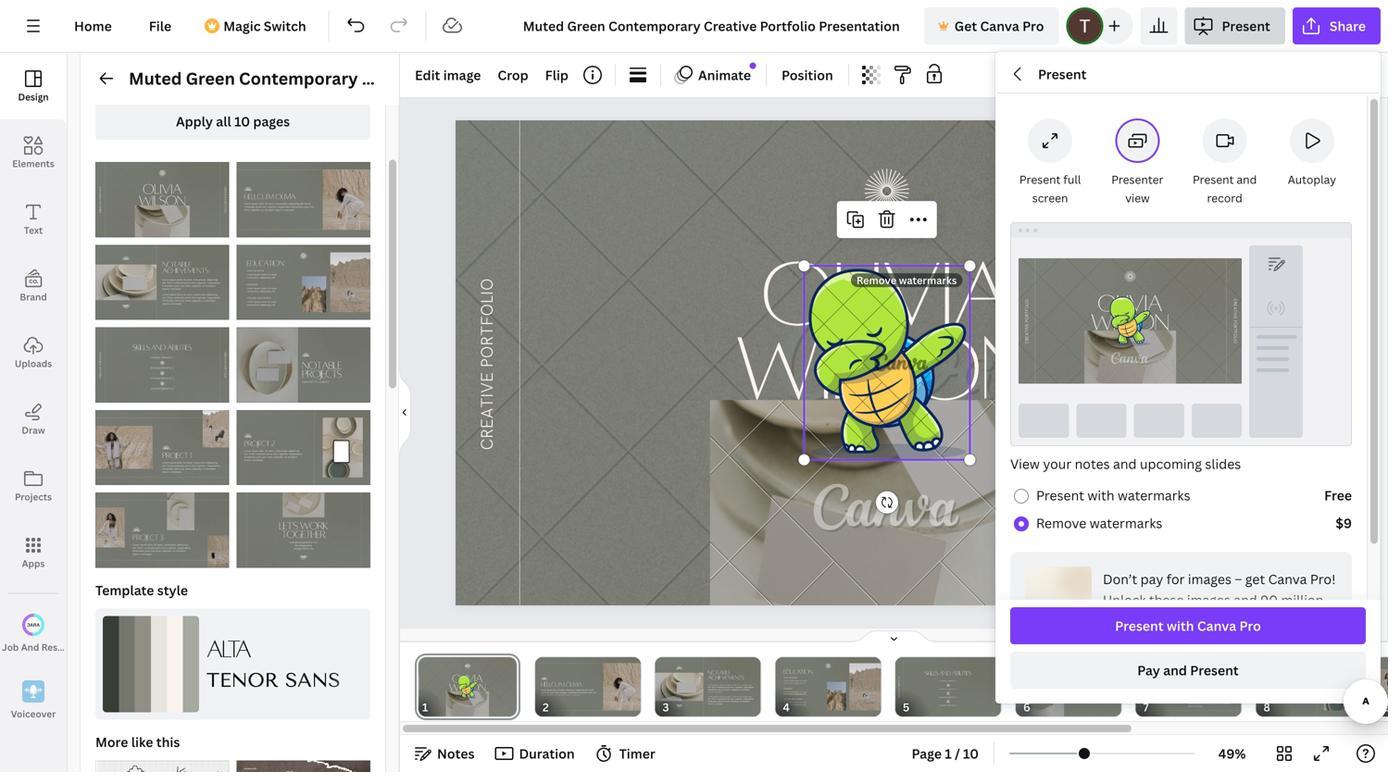 Task type: locate. For each thing, give the bounding box(es) containing it.
with down notes
[[1087, 487, 1114, 504]]

pro
[[1022, 17, 1044, 35], [1239, 617, 1261, 635]]

template
[[95, 581, 154, 599]]

10 right all
[[234, 113, 250, 130]]

0 vertical spatial 10
[[234, 113, 250, 130]]

0 vertical spatial with
[[1087, 487, 1114, 504]]

1 horizontal spatial f
[[1284, 401, 1304, 411]]

brand
[[20, 291, 47, 303]]

1 horizontal spatial p
[[1284, 360, 1304, 369]]

1 vertical spatial c
[[1233, 299, 1238, 302]]

present up record
[[1193, 172, 1234, 187]]

0 vertical spatial l
[[1233, 337, 1238, 339]]

1 vertical spatial canva
[[1268, 570, 1307, 588]]

wilson
[[1091, 309, 1169, 335], [735, 315, 1037, 417]]

1 horizontal spatial wilson
[[1091, 309, 1169, 335]]

1 vertical spatial pro
[[1239, 617, 1261, 635]]

slides
[[1205, 455, 1241, 473]]

0 horizontal spatial creative
[[362, 67, 431, 90]]

present inside "button"
[[1190, 662, 1239, 679]]

present inside present full screen
[[1019, 172, 1061, 187]]

1 horizontal spatial pro
[[1239, 617, 1261, 635]]

o
[[1233, 322, 1238, 326], [1233, 333, 1238, 337], [1233, 340, 1238, 343], [1284, 369, 1304, 381], [1284, 411, 1304, 423], [1284, 437, 1304, 449]]

0 horizontal spatial olivia
[[760, 241, 1011, 343]]

and right pay
[[1163, 662, 1187, 679]]

job and resume ai
[[2, 641, 89, 654]]

0 horizontal spatial f
[[1233, 331, 1238, 333]]

and
[[21, 641, 39, 654]]

a
[[1233, 307, 1238, 310], [1284, 309, 1304, 319]]

1 vertical spatial 10
[[963, 745, 979, 763]]

0 horizontal spatial l
[[1233, 337, 1238, 339]]

1 vertical spatial l
[[1284, 423, 1304, 432]]

green and white doodle thesis defense presentation group
[[95, 749, 229, 772]]

design button
[[0, 53, 67, 119]]

2 horizontal spatial canva
[[1268, 570, 1307, 588]]

10
[[234, 113, 250, 130], [963, 745, 979, 763]]

0 vertical spatial canva
[[980, 17, 1019, 35]]

watermarks
[[899, 273, 957, 287], [1118, 487, 1190, 504], [1090, 514, 1162, 532]]

1 horizontal spatial with
[[1167, 617, 1194, 635]]

get
[[954, 17, 977, 35]]

with
[[1087, 487, 1114, 504], [1167, 617, 1194, 635]]

animate button
[[669, 60, 758, 90]]

0 horizontal spatial creative portfolio
[[478, 278, 498, 450]]

0 horizontal spatial c
[[1233, 299, 1238, 302]]

more
[[95, 733, 128, 751]]

0 horizontal spatial a
[[1233, 307, 1238, 310]]

images up present with canva pro
[[1187, 591, 1231, 609]]

i
[[1233, 312, 1238, 313], [1284, 329, 1304, 334], [1233, 339, 1238, 340], [1284, 432, 1304, 437]]

muted green contemporary creative portfolio presentation element
[[95, 162, 229, 237], [237, 162, 370, 237], [95, 245, 229, 320], [237, 245, 370, 320], [95, 327, 229, 403], [237, 327, 370, 403], [95, 410, 229, 485], [237, 410, 370, 485], [95, 493, 229, 568], [237, 493, 370, 568]]

and down –
[[1234, 591, 1257, 609]]

canva down –
[[1197, 617, 1236, 635]]

1 horizontal spatial hand drawn fireworks image
[[1124, 271, 1136, 282]]

1 horizontal spatial creative
[[478, 372, 498, 450]]

Design title text field
[[508, 7, 917, 44]]

0 horizontal spatial v
[[1233, 313, 1238, 316]]

view
[[1010, 455, 1040, 473]]

flip button
[[538, 60, 576, 90]]

and inside present and record
[[1237, 172, 1257, 187]]

$9
[[1336, 514, 1352, 532]]

images left –
[[1188, 570, 1231, 588]]

0 vertical spatial c
[[1284, 277, 1304, 289]]

edit
[[415, 66, 440, 84]]

49%
[[1218, 745, 1246, 763]]

hand drawn fireworks image up olivia wilson
[[1124, 271, 1136, 282]]

with inside button
[[1167, 617, 1194, 635]]

2 vertical spatial canva
[[1197, 617, 1236, 635]]

present down your
[[1036, 487, 1084, 504]]

page 1 image
[[415, 657, 520, 717]]

e
[[1284, 298, 1304, 309], [1233, 304, 1238, 307], [1233, 316, 1238, 319], [1284, 345, 1304, 355]]

unlock
[[1103, 591, 1146, 609]]

with for canva
[[1167, 617, 1194, 635]]

this
[[156, 733, 180, 751]]

brand button
[[0, 253, 67, 319]]

Page title text field
[[436, 698, 443, 717]]

1 vertical spatial watermarks
[[1118, 487, 1190, 504]]

pro right get
[[1022, 17, 1044, 35]]

1 vertical spatial remove
[[1036, 514, 1086, 532]]

share button
[[1293, 7, 1381, 44]]

49% button
[[1202, 739, 1262, 769]]

more like this
[[95, 733, 180, 751]]

home
[[74, 17, 112, 35]]

view your notes and upcoming slides
[[1010, 455, 1241, 473]]

notes
[[437, 745, 475, 763]]

10 right the /
[[963, 745, 979, 763]]

0 vertical spatial p
[[1233, 320, 1238, 322]]

canva
[[980, 17, 1019, 35], [1268, 570, 1307, 588], [1197, 617, 1236, 635]]

0 vertical spatial pro
[[1022, 17, 1044, 35]]

green
[[186, 67, 235, 90]]

get
[[1245, 570, 1265, 588]]

page
[[912, 745, 942, 763]]

olivia wilson
[[1091, 289, 1169, 335]]

90
[[1260, 591, 1278, 609]]

canva right get
[[980, 17, 1019, 35]]

present full screen
[[1019, 172, 1081, 206]]

1 vertical spatial remove watermarks
[[1036, 514, 1162, 532]]

0 vertical spatial remove
[[857, 273, 896, 287]]

animate
[[698, 66, 751, 84]]

0 horizontal spatial 10
[[234, 113, 250, 130]]

1 vertical spatial with
[[1167, 617, 1194, 635]]

and up record
[[1237, 172, 1257, 187]]

1 horizontal spatial creative portfolio
[[1024, 299, 1029, 344]]

1 horizontal spatial remove
[[1036, 514, 1086, 532]]

muted green contemporary creative portfolio presentation
[[129, 67, 615, 90]]

c
[[1284, 277, 1304, 289], [1233, 299, 1238, 302]]

1 horizontal spatial olivia
[[1097, 289, 1162, 316]]

with down these
[[1167, 617, 1194, 635]]

l
[[1233, 337, 1238, 339], [1284, 423, 1304, 432]]

present down present with canva pro button on the bottom
[[1190, 662, 1239, 679]]

edit image button
[[407, 60, 488, 90]]

don't pay for images – get canva pro! unlock these images and 90 million more. button
[[1025, 567, 1337, 633]]

0 horizontal spatial hand drawn fireworks image
[[865, 169, 909, 213]]

portfolio
[[434, 67, 507, 90], [478, 278, 498, 368], [1024, 299, 1029, 322]]

2 vertical spatial watermarks
[[1090, 514, 1162, 532]]

contemporary
[[239, 67, 358, 90]]

2 horizontal spatial creative
[[1024, 323, 1029, 344]]

canva up million
[[1268, 570, 1307, 588]]

olivia for olivia wilson
[[1097, 289, 1162, 316]]

canva inside don't pay for images – get canva pro! unlock these images and 90 million more.
[[1268, 570, 1307, 588]]

creative portfolio
[[478, 278, 498, 450], [1024, 299, 1029, 344]]

present up screen
[[1019, 172, 1061, 187]]

1 horizontal spatial l
[[1284, 423, 1304, 432]]

0 horizontal spatial p
[[1233, 320, 1238, 322]]

pay
[[1140, 570, 1163, 588]]

file
[[149, 17, 171, 35]]

0 horizontal spatial c r e a t i v e p o r t f o l i o
[[1233, 299, 1238, 343]]

apply all 10 pages button
[[95, 103, 370, 140]]

presenter view
[[1111, 172, 1164, 206]]

hand drawn fireworks image
[[865, 169, 909, 213], [1124, 271, 1136, 282]]

present down get canva pro
[[1038, 65, 1087, 83]]

2 vertical spatial creative
[[478, 372, 498, 450]]

Set speed to automatically play button
[[1272, 111, 1352, 215]]

present button
[[1185, 7, 1285, 44]]

pro down 90
[[1239, 617, 1261, 635]]

image
[[443, 66, 481, 84]]

hand drawn fireworks image up remove watermarks button
[[865, 169, 909, 213]]

0 horizontal spatial canva
[[980, 17, 1019, 35]]

c r e a t i v e p o r t f o l i o
[[1284, 277, 1304, 449], [1233, 299, 1238, 343]]

notes
[[1075, 455, 1110, 473]]

muted green contemporary creative portfolio presentation image
[[95, 162, 229, 237], [237, 162, 370, 237], [95, 245, 229, 320], [237, 245, 370, 320], [95, 327, 229, 403], [237, 327, 370, 403], [95, 410, 229, 485], [237, 410, 370, 485], [95, 493, 229, 568], [237, 493, 370, 568]]

1 vertical spatial images
[[1187, 591, 1231, 609]]

job
[[2, 641, 19, 654]]

olivia inside olivia wilson
[[1097, 289, 1162, 316]]

and right notes
[[1113, 455, 1137, 473]]

present inside present and record
[[1193, 172, 1234, 187]]

0 horizontal spatial remove watermarks
[[857, 273, 957, 287]]

muted
[[129, 67, 182, 90]]

0 horizontal spatial pro
[[1022, 17, 1044, 35]]

remove
[[857, 273, 896, 287], [1036, 514, 1086, 532]]

with for watermarks
[[1087, 487, 1114, 504]]

1 horizontal spatial 10
[[963, 745, 979, 763]]

1 horizontal spatial c
[[1284, 277, 1304, 289]]

pro inside main menu bar
[[1022, 17, 1044, 35]]

–
[[1235, 570, 1242, 588]]

0 horizontal spatial with
[[1087, 487, 1114, 504]]

present left share dropdown button
[[1222, 17, 1270, 35]]

million
[[1281, 591, 1324, 609]]

1 vertical spatial v
[[1284, 334, 1304, 345]]



Task type: describe. For each thing, give the bounding box(es) containing it.
present with canva pro button
[[1010, 607, 1366, 644]]

pay and present
[[1137, 662, 1239, 679]]

job and resume ai button
[[0, 601, 89, 668]]

design
[[18, 91, 49, 103]]

don't
[[1103, 570, 1137, 588]]

0 vertical spatial remove watermarks
[[857, 273, 957, 287]]

pay and present button
[[1010, 652, 1366, 689]]

present and record
[[1193, 172, 1257, 206]]

voiceover
[[11, 708, 56, 720]]

magic switch button
[[194, 7, 321, 44]]

page 1 / 10 button
[[904, 739, 986, 769]]

main menu bar
[[0, 0, 1388, 53]]

tenor
[[206, 669, 278, 692]]

pages
[[253, 113, 290, 130]]

alta tenor sans
[[206, 635, 340, 692]]

0 horizontal spatial remove
[[857, 273, 896, 287]]

your
[[1043, 455, 1072, 473]]

apps button
[[0, 519, 67, 586]]

template style
[[95, 581, 188, 599]]

upcoming
[[1140, 455, 1202, 473]]

get canva pro
[[954, 17, 1044, 35]]

1 vertical spatial creative
[[1024, 323, 1029, 344]]

style
[[157, 581, 188, 599]]

position button
[[774, 60, 841, 90]]

olivia for olivia
[[760, 241, 1011, 343]]

0 vertical spatial hand drawn fireworks image
[[865, 169, 909, 213]]

notes button
[[407, 739, 482, 769]]

sans
[[285, 669, 340, 692]]

1 horizontal spatial c r e a t i v e p o r t f o l i o
[[1284, 277, 1304, 449]]

screen
[[1032, 190, 1068, 206]]

0 vertical spatial v
[[1233, 313, 1238, 316]]

projects button
[[0, 453, 67, 519]]

like
[[131, 733, 153, 751]]

Record yourself as you present button
[[1185, 111, 1265, 215]]

timer button
[[590, 739, 663, 769]]

duration
[[519, 745, 575, 763]]

free
[[1324, 487, 1352, 504]]

1 vertical spatial hand drawn fireworks image
[[1124, 271, 1136, 282]]

canva assistant image
[[1334, 588, 1357, 610]]

apply
[[176, 113, 213, 130]]

0 vertical spatial creative
[[362, 67, 431, 90]]

for
[[1166, 570, 1185, 588]]

don't pay for images – get canva pro! unlock these images and 90 million more.
[[1103, 570, 1336, 629]]

1 horizontal spatial v
[[1284, 334, 1304, 345]]

alta
[[206, 635, 250, 663]]

1
[[945, 745, 952, 763]]

1 vertical spatial p
[[1284, 360, 1304, 369]]

draw
[[22, 424, 45, 437]]

crop button
[[490, 60, 536, 90]]

record
[[1207, 190, 1242, 206]]

view
[[1125, 190, 1150, 206]]

get canva pro button
[[924, 7, 1059, 44]]

canva inside main menu bar
[[980, 17, 1019, 35]]

hide pages image
[[850, 630, 938, 644]]

0 vertical spatial images
[[1188, 570, 1231, 588]]

pay
[[1137, 662, 1160, 679]]

draw button
[[0, 386, 67, 453]]

present with canva pro
[[1115, 617, 1261, 635]]

these
[[1149, 591, 1184, 609]]

1 horizontal spatial remove watermarks
[[1036, 514, 1162, 532]]

flip
[[545, 66, 569, 84]]

voiceover button
[[0, 668, 67, 734]]

side panel tab list
[[0, 53, 89, 734]]

0 vertical spatial watermarks
[[899, 273, 957, 287]]

presenter
[[1111, 172, 1164, 187]]

presentation
[[511, 67, 615, 90]]

and inside don't pay for images – get canva pro! unlock these images and 90 million more.
[[1234, 591, 1257, 609]]

timer
[[619, 745, 655, 763]]

present down unlock
[[1115, 617, 1164, 635]]

brown and green scrapbook art history presentation group
[[237, 749, 370, 772]]

uploads button
[[0, 319, 67, 386]]

0 vertical spatial f
[[1233, 331, 1238, 333]]

edit image
[[415, 66, 481, 84]]

and inside "button"
[[1163, 662, 1187, 679]]

remove watermarks button
[[851, 273, 962, 287]]

hide image
[[399, 368, 411, 457]]

1 horizontal spatial canva
[[1197, 617, 1236, 635]]

1 vertical spatial f
[[1284, 401, 1304, 411]]

elements button
[[0, 119, 67, 186]]

uploads
[[15, 357, 52, 370]]

magic
[[223, 17, 261, 35]]

Present full screen at your own pace button
[[1010, 111, 1090, 215]]

text
[[24, 224, 43, 237]]

/
[[955, 745, 960, 763]]

all
[[216, 113, 231, 130]]

position
[[782, 66, 833, 84]]

0 horizontal spatial wilson
[[735, 315, 1037, 417]]

projects
[[15, 491, 52, 503]]

1 horizontal spatial a
[[1284, 309, 1304, 319]]

present with watermarks
[[1036, 487, 1190, 504]]

magic switch
[[223, 17, 306, 35]]

resume
[[41, 641, 77, 654]]

switch
[[264, 17, 306, 35]]

more.
[[1103, 612, 1139, 629]]

View your notes and upcoming slides button
[[1098, 111, 1177, 215]]

crop
[[498, 66, 528, 84]]

apps
[[22, 557, 45, 570]]

home link
[[59, 7, 127, 44]]

cute turtle dabbing cartoon vector illustration image
[[804, 266, 970, 460]]

present inside dropdown button
[[1222, 17, 1270, 35]]

page 1 / 10
[[912, 745, 979, 763]]

ai
[[79, 641, 89, 654]]

text button
[[0, 186, 67, 253]]

autoplay
[[1288, 172, 1336, 187]]

apply all 10 pages
[[176, 113, 290, 130]]

duration button
[[489, 739, 582, 769]]

new image
[[750, 63, 756, 69]]



Task type: vqa. For each thing, say whether or not it's contained in the screenshot.
CUTE TURTLE DABBING CARTOON VECTOR ILLUSTRATION image
yes



